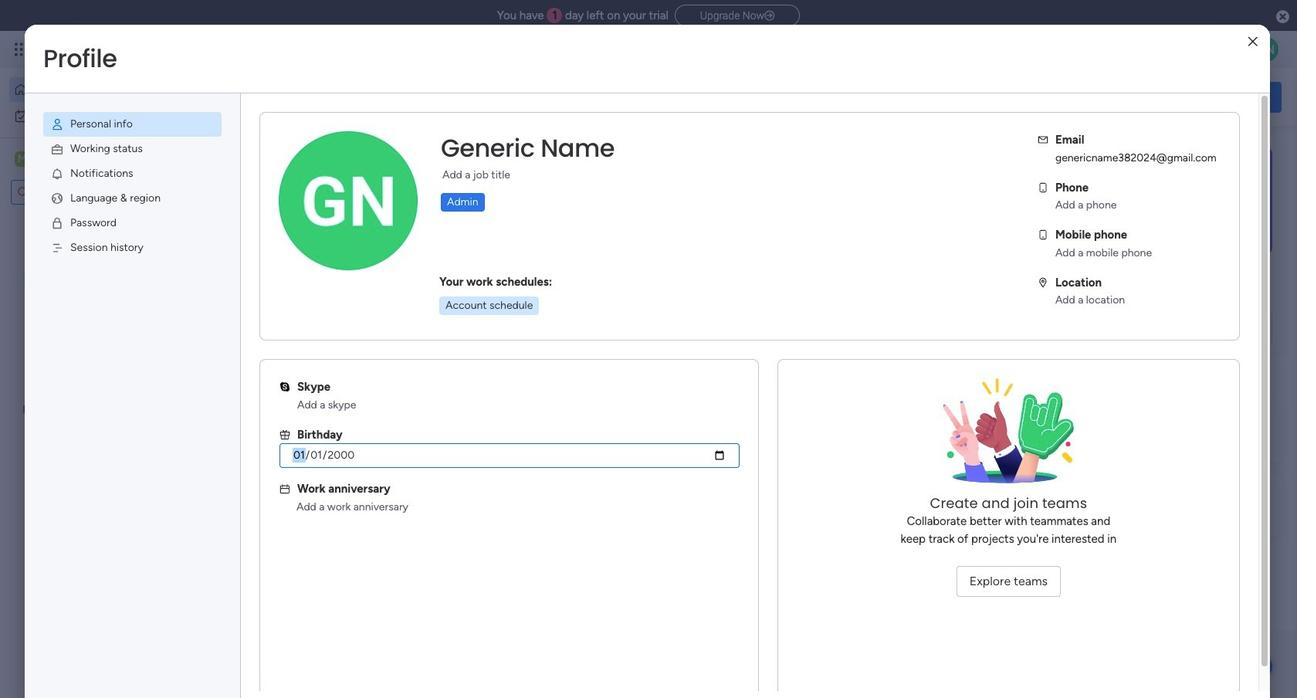 Task type: locate. For each thing, give the bounding box(es) containing it.
option
[[9, 77, 188, 102], [9, 103, 188, 128]]

4 menu item from the top
[[43, 186, 222, 211]]

personal info image
[[50, 117, 64, 131]]

close my workspaces image
[[239, 451, 257, 469]]

0 vertical spatial option
[[9, 77, 188, 102]]

public board image
[[513, 313, 530, 330]]

5 menu item from the top
[[43, 211, 222, 236]]

v2 user feedback image
[[1063, 88, 1074, 106]]

quick search results list box
[[239, 175, 1013, 380]]

1 menu item from the top
[[43, 112, 222, 137]]

dapulse close image
[[1277, 9, 1290, 25]]

workspace image inside "element"
[[15, 151, 30, 168]]

1 option from the top
[[9, 77, 188, 102]]

workspace image
[[15, 151, 30, 168], [264, 497, 301, 534]]

menu item
[[43, 112, 222, 137], [43, 137, 222, 161], [43, 161, 222, 186], [43, 186, 222, 211], [43, 211, 222, 236], [43, 236, 222, 260]]

dapulse rightstroke image
[[765, 10, 775, 22]]

1 horizontal spatial workspace image
[[264, 497, 301, 534]]

open update feed (inbox) image
[[239, 399, 257, 417]]

templates image image
[[1064, 148, 1268, 254]]

menu menu
[[25, 93, 240, 279]]

option up workspace selection "element"
[[9, 103, 188, 128]]

0 horizontal spatial workspace image
[[15, 151, 30, 168]]

1 vertical spatial workspace image
[[264, 497, 301, 534]]

component image
[[258, 337, 272, 351]]

v2 bolt switch image
[[1183, 88, 1192, 105]]

workspace selection element
[[15, 150, 129, 170]]

None field
[[437, 132, 619, 165]]

option up personal info icon on the left of page
[[9, 77, 188, 102]]

1 vertical spatial option
[[9, 103, 188, 128]]

getting started element
[[1050, 400, 1282, 461]]

2 option from the top
[[9, 103, 188, 128]]

0 vertical spatial workspace image
[[15, 151, 30, 168]]

close image
[[1249, 36, 1258, 47]]



Task type: vqa. For each thing, say whether or not it's contained in the screenshot.
row
no



Task type: describe. For each thing, give the bounding box(es) containing it.
session history image
[[50, 241, 64, 255]]

6 menu item from the top
[[43, 236, 222, 260]]

close recently visited image
[[239, 157, 257, 175]]

component image
[[513, 337, 527, 351]]

password image
[[50, 216, 64, 230]]

select product image
[[14, 42, 29, 57]]

2 menu item from the top
[[43, 137, 222, 161]]

add to favorites image
[[461, 313, 476, 329]]

Add a birthday date field
[[280, 443, 740, 468]]

working status image
[[50, 142, 64, 156]]

public board image
[[258, 313, 275, 330]]

language & region image
[[50, 192, 64, 205]]

no teams image
[[932, 378, 1086, 494]]

generic name image
[[1254, 37, 1279, 62]]

notifications image
[[50, 167, 64, 181]]

Search in workspace field
[[32, 183, 110, 201]]

clear search image
[[112, 185, 127, 200]]

3 menu item from the top
[[43, 161, 222, 186]]



